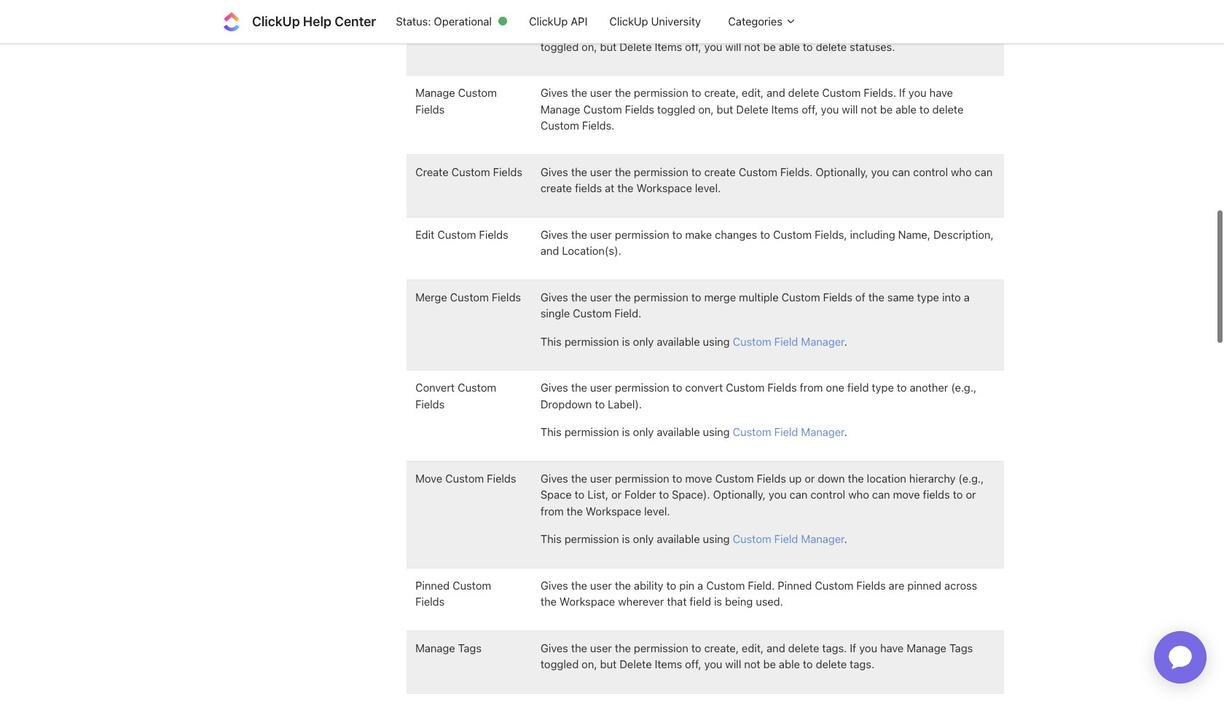 Task type: locate. For each thing, give the bounding box(es) containing it.
control
[[913, 165, 948, 178], [810, 488, 845, 501]]

custom inside gives the user permission to convert custom fields from one field type to another (e.g., dropdown to label).
[[726, 381, 765, 394]]

6 user from the top
[[590, 381, 612, 394]]

1 user from the top
[[590, 23, 612, 36]]

application
[[1137, 614, 1224, 702]]

will for tags.
[[725, 658, 741, 671]]

2 statuses from the left
[[949, 23, 993, 36]]

not inside the gives the user the permission to create, edit, and delete tags. if you have manage tags toggled on, but delete items off, you will not be able to delete tags.
[[744, 658, 760, 671]]

control inside gives the user the permission to create custom fields. optionally, you can control who can create fields at the workspace level.
[[913, 165, 948, 178]]

user for gives the user the permission to create, edit, and delete statuses. if you have edit statuses toggled on, but delete items off, you will not be able to delete statuses.
[[590, 23, 612, 36]]

using down convert
[[703, 426, 730, 439]]

available up convert
[[657, 335, 700, 348]]

this permission is only available using custom field manager . down convert
[[541, 426, 847, 439]]

0 horizontal spatial create
[[541, 181, 572, 195]]

manage inside manage custom fields
[[415, 86, 455, 99]]

be inside gives the user the permission to create, edit, and delete statuses. if you have edit statuses toggled on, but delete items off, you will not be able to delete statuses.
[[763, 40, 776, 53]]

delete for statuses.
[[620, 40, 652, 53]]

convert
[[685, 381, 723, 394]]

1 vertical spatial create,
[[704, 86, 739, 99]]

1 horizontal spatial from
[[800, 381, 823, 394]]

this down single
[[541, 335, 562, 348]]

1 vertical spatial who
[[848, 488, 869, 501]]

this
[[541, 335, 562, 348], [541, 426, 562, 439], [541, 533, 562, 546]]

0 vertical spatial on,
[[582, 40, 597, 53]]

and
[[767, 23, 785, 36], [767, 86, 785, 99], [541, 244, 559, 257], [767, 642, 785, 655]]

field
[[847, 381, 869, 394], [690, 595, 711, 608]]

fields left at
[[575, 181, 602, 195]]

2 field from the top
[[774, 426, 798, 439]]

a inside gives the user the permission to merge multiple custom fields of the same type into a single custom field.
[[964, 290, 970, 303]]

1 vertical spatial a
[[697, 579, 703, 592]]

0 vertical spatial move
[[685, 472, 712, 485]]

field inside gives the user the ability to pin a custom field. pinned custom fields are pinned across the workspace wherever that field is being used.
[[690, 595, 711, 608]]

1 pinned from the left
[[415, 579, 450, 592]]

at
[[605, 181, 615, 195]]

2 vertical spatial delete
[[620, 658, 652, 671]]

manage custom fields
[[415, 86, 497, 116]]

delete inside the gives the user the permission to create, edit, and delete tags. if you have manage tags toggled on, but delete items off, you will not be able to delete tags.
[[620, 658, 652, 671]]

one
[[826, 381, 844, 394]]

pinned up used.
[[778, 579, 812, 592]]

0 horizontal spatial fields
[[575, 181, 602, 195]]

or
[[805, 472, 815, 485], [611, 488, 622, 501], [966, 488, 976, 501]]

fields inside convert custom fields
[[415, 397, 445, 411]]

who down location
[[848, 488, 869, 501]]

1 horizontal spatial statuses
[[949, 23, 993, 36]]

(e.g., inside gives the user permission to convert custom fields from one field type to another (e.g., dropdown to label).
[[951, 381, 977, 394]]

(e.g., right another on the right bottom of page
[[951, 381, 977, 394]]

being
[[725, 595, 753, 608]]

toggled for gives the user the permission to create, edit, and delete statuses. if you have edit statuses toggled on, but delete items off, you will not be able to delete statuses.
[[541, 40, 579, 53]]

this for gives the user permission to move custom fields up or down the location hierarchy (e.g., space to list, or folder to space). optionally, you can control who can move fields to or from the workspace level.
[[541, 533, 562, 546]]

field right one at the right
[[847, 381, 869, 394]]

0 vertical spatial type
[[917, 290, 939, 303]]

clickup for clickup help center
[[252, 14, 300, 29]]

clickup university
[[609, 15, 701, 28]]

available down space).
[[657, 533, 700, 546]]

is up label).
[[622, 335, 630, 348]]

have inside the gives the user the permission to create, edit, and delete tags. if you have manage tags toggled on, but delete items off, you will not be able to delete tags.
[[880, 642, 904, 655]]

toggled for gives the user the permission to create, edit, and delete tags. if you have manage tags toggled on, but delete items off, you will not be able to delete tags.
[[541, 658, 579, 671]]

only down folder
[[633, 533, 654, 546]]

0 vertical spatial only
[[633, 335, 654, 348]]

tags down pinned custom fields
[[458, 642, 482, 655]]

(e.g., for gives the user permission to move custom fields up or down the location hierarchy (e.g., space to list, or folder to space). optionally, you can control who can move fields to or from the workspace level.
[[958, 472, 984, 485]]

4 user from the top
[[590, 228, 612, 241]]

2 vertical spatial on,
[[582, 658, 597, 671]]

is down folder
[[622, 533, 630, 546]]

gives inside gives the user the permission to create, edit, and delete custom fields. if you have manage custom fields toggled on, but delete items off, you will not be able to delete custom fields.
[[541, 86, 568, 99]]

delete
[[620, 40, 652, 53], [736, 102, 768, 116], [620, 658, 652, 671]]

permission inside gives the user permission to convert custom fields from one field type to another (e.g., dropdown to label).
[[615, 381, 669, 394]]

create,
[[704, 23, 739, 36], [704, 86, 739, 99], [704, 642, 739, 655]]

3 manager from the top
[[801, 533, 844, 546]]

gives inside gives the user permission to move custom fields up or down the location hierarchy (e.g., space to list, or folder to space). optionally, you can control who can move fields to or from the workspace level.
[[541, 472, 568, 485]]

optionally, up fields,
[[816, 165, 868, 178]]

level. inside gives the user the permission to create custom fields. optionally, you can control who can create fields at the workspace level.
[[695, 181, 721, 195]]

2 user from the top
[[590, 86, 612, 99]]

fields inside gives the user permission to convert custom fields from one field type to another (e.g., dropdown to label).
[[767, 381, 797, 394]]

1 vertical spatial able
[[896, 102, 917, 116]]

have for edit
[[901, 23, 924, 36]]

user inside gives the user permission to move custom fields up or down the location hierarchy (e.g., space to list, or folder to space). optionally, you can control who can move fields to or from the workspace level.
[[590, 472, 612, 485]]

2 vertical spatial using
[[703, 533, 730, 546]]

fields inside manage custom fields
[[415, 102, 445, 116]]

edit, for custom
[[742, 86, 764, 99]]

1 horizontal spatial field
[[847, 381, 869, 394]]

who inside gives the user permission to move custom fields up or down the location hierarchy (e.g., space to list, or folder to space). optionally, you can control who can move fields to or from the workspace level.
[[848, 488, 869, 501]]

1 vertical spatial off,
[[802, 102, 818, 116]]

2 pinned from the left
[[778, 579, 812, 592]]

1 vertical spatial manager
[[801, 426, 844, 439]]

on,
[[582, 40, 597, 53], [698, 102, 714, 116], [582, 658, 597, 671]]

only
[[633, 335, 654, 348], [633, 426, 654, 439], [633, 533, 654, 546]]

not for tags.
[[744, 658, 760, 671]]

gives inside "gives the user permission to make changes to custom fields, including name, description, and location(s)."
[[541, 228, 568, 241]]

will
[[725, 40, 741, 53], [842, 102, 858, 116], [725, 658, 741, 671]]

0 horizontal spatial level.
[[644, 505, 670, 518]]

0 vertical spatial able
[[779, 40, 800, 53]]

using for to
[[703, 335, 730, 348]]

. up one at the right
[[844, 335, 847, 348]]

0 horizontal spatial control
[[810, 488, 845, 501]]

1 edit, from the top
[[742, 23, 764, 36]]

statuses.
[[822, 23, 868, 36], [850, 40, 895, 53]]

edit, inside the gives the user the permission to create, edit, and delete tags. if you have manage tags toggled on, but delete items off, you will not be able to delete tags.
[[742, 642, 764, 655]]

workspace
[[636, 181, 692, 195], [586, 505, 641, 518], [560, 595, 615, 608]]

optionally, right space).
[[713, 488, 766, 501]]

(e.g., right hierarchy
[[958, 472, 984, 485]]

and inside the gives the user the permission to create, edit, and delete tags. if you have manage tags toggled on, but delete items off, you will not be able to delete tags.
[[767, 642, 785, 655]]

fields inside gives the user the ability to pin a custom field. pinned custom fields are pinned across the workspace wherever that field is being used.
[[856, 579, 886, 592]]

space).
[[672, 488, 710, 501]]

fields.
[[864, 86, 896, 99], [582, 119, 615, 132], [780, 165, 813, 178]]

2 vertical spatial custom field manager link
[[733, 533, 844, 546]]

manager up one at the right
[[801, 335, 844, 348]]

1 only from the top
[[633, 335, 654, 348]]

clickup for clickup api
[[529, 15, 568, 28]]

1 vertical spatial field.
[[748, 579, 775, 592]]

from
[[800, 381, 823, 394], [541, 505, 564, 518]]

location
[[867, 472, 906, 485]]

a right pin
[[697, 579, 703, 592]]

user inside gives the user the permission to create custom fields. optionally, you can control who can create fields at the workspace level.
[[590, 165, 612, 178]]

able inside the gives the user the permission to create, edit, and delete tags. if you have manage tags toggled on, but delete items off, you will not be able to delete tags.
[[779, 658, 800, 671]]

6 gives from the top
[[541, 381, 568, 394]]

2 available from the top
[[657, 426, 700, 439]]

create, down gives the user the permission to create, edit, and delete statuses. if you have edit statuses toggled on, but delete items off, you will not be able to delete statuses.
[[704, 86, 739, 99]]

manager down one at the right
[[801, 426, 844, 439]]

control down down
[[810, 488, 845, 501]]

gives
[[541, 23, 568, 36], [541, 86, 568, 99], [541, 165, 568, 178], [541, 228, 568, 241], [541, 290, 568, 303], [541, 381, 568, 394], [541, 472, 568, 485], [541, 579, 568, 592], [541, 642, 568, 655]]

tags down across on the right of page
[[949, 642, 973, 655]]

0 vertical spatial field.
[[614, 307, 641, 320]]

2 horizontal spatial if
[[899, 86, 906, 99]]

on, inside the gives the user the permission to create, edit, and delete tags. if you have manage tags toggled on, but delete items off, you will not be able to delete tags.
[[582, 658, 597, 671]]

custom field manager link down gives the user permission to move custom fields up or down the location hierarchy (e.g., space to list, or folder to space). optionally, you can control who can move fields to or from the workspace level.
[[733, 533, 844, 546]]

center
[[335, 14, 376, 29]]

8 user from the top
[[590, 579, 612, 592]]

clickup left university
[[609, 15, 648, 28]]

1 vertical spatial optionally,
[[713, 488, 766, 501]]

gives the user permission to convert custom fields from one field type to another (e.g., dropdown to label).
[[541, 381, 977, 411]]

0 horizontal spatial tags.
[[822, 642, 847, 655]]

this permission is only available using custom field manager . up convert
[[541, 335, 847, 348]]

2 vertical spatial not
[[744, 658, 760, 671]]

7 user from the top
[[590, 472, 612, 485]]

edit for gives the user permission to make changes to custom fields, including name, description, and location(s).
[[415, 228, 435, 241]]

3 custom field manager link from the top
[[733, 533, 844, 546]]

0 horizontal spatial statuses
[[437, 23, 481, 36]]

who up description,
[[951, 165, 972, 178]]

2 tags from the left
[[949, 642, 973, 655]]

0 vertical spatial tags.
[[822, 642, 847, 655]]

able for tags.
[[779, 658, 800, 671]]

2 this permission is only available using custom field manager . from the top
[[541, 426, 847, 439]]

level.
[[695, 181, 721, 195], [644, 505, 670, 518]]

tags
[[458, 642, 482, 655], [949, 642, 973, 655]]

manager down down
[[801, 533, 844, 546]]

1 vertical spatial if
[[899, 86, 906, 99]]

2 edit, from the top
[[742, 86, 764, 99]]

the inside gives the user permission to convert custom fields from one field type to another (e.g., dropdown to label).
[[571, 381, 587, 394]]

on, for gives the user the permission to create, edit, and delete tags. if you have manage tags toggled on, but delete items off, you will not be able to delete tags.
[[582, 658, 597, 671]]

user inside gives the user the permission to merge multiple custom fields of the same type into a single custom field.
[[590, 290, 612, 303]]

gives the user permission to make changes to custom fields, including name, description, and location(s).
[[541, 228, 994, 257]]

3 this permission is only available using custom field manager . from the top
[[541, 533, 847, 546]]

1 horizontal spatial pinned
[[778, 579, 812, 592]]

0 horizontal spatial type
[[872, 381, 894, 394]]

to inside gives the user the ability to pin a custom field. pinned custom fields are pinned across the workspace wherever that field is being used.
[[666, 579, 676, 592]]

help
[[303, 14, 331, 29]]

user inside the gives the user the permission to create, edit, and delete tags. if you have manage tags toggled on, but delete items off, you will not be able to delete tags.
[[590, 642, 612, 655]]

3 edit, from the top
[[742, 642, 764, 655]]

1 vertical spatial available
[[657, 426, 700, 439]]

2 this from the top
[[541, 426, 562, 439]]

0 vertical spatial custom field manager link
[[733, 335, 844, 348]]

1 horizontal spatial clickup
[[529, 15, 568, 28]]

level. up make
[[695, 181, 721, 195]]

3 this from the top
[[541, 533, 562, 546]]

type
[[917, 290, 939, 303], [872, 381, 894, 394]]

using for move
[[703, 533, 730, 546]]

1 vertical spatial will
[[842, 102, 858, 116]]

create up changes on the right top
[[704, 165, 736, 178]]

statuses
[[437, 23, 481, 36], [949, 23, 993, 36]]

2 vertical spatial workspace
[[560, 595, 615, 608]]

custom inside gives the user the permission to create custom fields. optionally, you can control who can create fields at the workspace level.
[[739, 165, 777, 178]]

delete
[[788, 23, 819, 36], [816, 40, 847, 53], [788, 86, 819, 99], [932, 102, 964, 116], [788, 642, 819, 655], [816, 658, 847, 671]]

field
[[774, 335, 798, 348], [774, 426, 798, 439], [774, 533, 798, 546]]

2 . from the top
[[844, 426, 847, 439]]

level. down folder
[[644, 505, 670, 518]]

1 horizontal spatial tags
[[949, 642, 973, 655]]

custom field manager link
[[733, 335, 844, 348], [733, 426, 844, 439], [733, 533, 844, 546]]

who inside gives the user the permission to create custom fields. optionally, you can control who can create fields at the workspace level.
[[951, 165, 972, 178]]

status:
[[396, 15, 431, 28]]

0 horizontal spatial who
[[848, 488, 869, 501]]

permission inside gives the user the permission to merge multiple custom fields of the same type into a single custom field.
[[634, 290, 688, 303]]

gives the user the permission to create, edit, and delete custom fields. if you have manage custom fields toggled on, but delete items off, you will not be able to delete custom fields.
[[541, 86, 964, 132]]

delete up gives the user the permission to create custom fields. optionally, you can control who can create fields at the workspace level.
[[736, 102, 768, 116]]

1 vertical spatial workspace
[[586, 505, 641, 518]]

2 vertical spatial will
[[725, 658, 741, 671]]

be
[[763, 40, 776, 53], [880, 102, 893, 116], [763, 658, 776, 671]]

1 gives from the top
[[541, 23, 568, 36]]

able inside gives the user the permission to create, edit, and delete statuses. if you have edit statuses toggled on, but delete items off, you will not be able to delete statuses.
[[779, 40, 800, 53]]

delete inside gives the user the permission to create, edit, and delete statuses. if you have edit statuses toggled on, but delete items off, you will not be able to delete statuses.
[[620, 40, 652, 53]]

1 vertical spatial custom field manager link
[[733, 426, 844, 439]]

2 vertical spatial items
[[655, 658, 682, 671]]

if inside gives the user the permission to create, edit, and delete statuses. if you have edit statuses toggled on, but delete items off, you will not be able to delete statuses.
[[870, 23, 877, 36]]

0 vertical spatial but
[[600, 40, 617, 53]]

can
[[892, 165, 910, 178], [975, 165, 993, 178], [790, 488, 808, 501], [872, 488, 890, 501]]

1 horizontal spatial fields
[[923, 488, 950, 501]]

clickup left api at the left of the page
[[529, 15, 568, 28]]

this permission is only available using custom field manager . for convert
[[541, 426, 847, 439]]

down
[[818, 472, 845, 485]]

available
[[657, 335, 700, 348], [657, 426, 700, 439], [657, 533, 700, 546]]

0 vertical spatial fields.
[[864, 86, 896, 99]]

to
[[691, 23, 701, 36], [803, 40, 813, 53], [691, 86, 701, 99], [920, 102, 930, 116], [691, 165, 701, 178], [672, 228, 682, 241], [760, 228, 770, 241], [691, 290, 701, 303], [672, 381, 682, 394], [897, 381, 907, 394], [595, 397, 605, 411], [672, 472, 682, 485], [575, 488, 585, 501], [659, 488, 669, 501], [953, 488, 963, 501], [666, 579, 676, 592], [691, 642, 701, 655], [803, 658, 813, 671]]

0 vertical spatial fields
[[575, 181, 602, 195]]

pinned up manage tags
[[415, 579, 450, 592]]

available down convert
[[657, 426, 700, 439]]

field down gives the user permission to convert custom fields from one field type to another (e.g., dropdown to label).
[[774, 426, 798, 439]]

clickup university link
[[598, 8, 712, 35]]

this for gives the user permission to convert custom fields from one field type to another (e.g., dropdown to label).
[[541, 426, 562, 439]]

2 horizontal spatial clickup
[[609, 15, 648, 28]]

(e.g., inside gives the user permission to move custom fields up or down the location hierarchy (e.g., space to list, or folder to space). optionally, you can control who can move fields to or from the workspace level.
[[958, 472, 984, 485]]

toggled inside the gives the user the permission to create, edit, and delete tags. if you have manage tags toggled on, but delete items off, you will not be able to delete tags.
[[541, 658, 579, 671]]

field. up used.
[[748, 579, 775, 592]]

from left one at the right
[[800, 381, 823, 394]]

(e.g.,
[[951, 381, 977, 394], [958, 472, 984, 485]]

0 vertical spatial field
[[847, 381, 869, 394]]

categories
[[728, 15, 785, 28]]

3 only from the top
[[633, 533, 654, 546]]

0 vertical spatial available
[[657, 335, 700, 348]]

type left into
[[917, 290, 939, 303]]

field down gives the user the permission to merge multiple custom fields of the same type into a single custom field.
[[774, 335, 798, 348]]

2 vertical spatial this permission is only available using custom field manager .
[[541, 533, 847, 546]]

2 vertical spatial .
[[844, 533, 847, 546]]

edit,
[[742, 23, 764, 36], [742, 86, 764, 99], [742, 642, 764, 655]]

2 using from the top
[[703, 426, 730, 439]]

move down location
[[893, 488, 920, 501]]

using down merge
[[703, 335, 730, 348]]

move
[[415, 472, 442, 485]]

can down location
[[872, 488, 890, 501]]

is
[[622, 335, 630, 348], [622, 426, 630, 439], [622, 533, 630, 546], [714, 595, 722, 608]]

custom field manager link down gives the user the permission to merge multiple custom fields of the same type into a single custom field.
[[733, 335, 844, 348]]

field. down the location(s).
[[614, 307, 641, 320]]

items inside gives the user the permission to create, edit, and delete custom fields. if you have manage custom fields toggled on, but delete items off, you will not be able to delete custom fields.
[[771, 102, 799, 116]]

off, for tags.
[[685, 658, 701, 671]]

edit
[[415, 23, 435, 36], [927, 23, 946, 36], [415, 228, 435, 241]]

permission
[[634, 23, 688, 36], [634, 86, 688, 99], [634, 165, 688, 178], [615, 228, 669, 241], [634, 290, 688, 303], [564, 335, 619, 348], [615, 381, 669, 394], [564, 426, 619, 439], [615, 472, 669, 485], [564, 533, 619, 546], [634, 642, 688, 655]]

2 vertical spatial only
[[633, 533, 654, 546]]

workspace right at
[[636, 181, 692, 195]]

items inside the gives the user the permission to create, edit, and delete tags. if you have manage tags toggled on, but delete items off, you will not be able to delete tags.
[[655, 658, 682, 671]]

edit, inside gives the user the permission to create, edit, and delete custom fields. if you have manage custom fields toggled on, but delete items off, you will not be able to delete custom fields.
[[742, 86, 764, 99]]

clickup help help center home page image
[[220, 10, 243, 33]]

custom field manager link up up
[[733, 426, 844, 439]]

edit, for statuses.
[[742, 23, 764, 36]]

from inside gives the user permission to move custom fields up or down the location hierarchy (e.g., space to list, or folder to space). optionally, you can control who can move fields to or from the workspace level.
[[541, 505, 564, 518]]

this down dropdown
[[541, 426, 562, 439]]

0 horizontal spatial field
[[690, 595, 711, 608]]

2 vertical spatial off,
[[685, 658, 701, 671]]

0 vertical spatial workspace
[[636, 181, 692, 195]]

2 vertical spatial fields.
[[780, 165, 813, 178]]

gives inside gives the user the ability to pin a custom field. pinned custom fields are pinned across the workspace wherever that field is being used.
[[541, 579, 568, 592]]

1 . from the top
[[844, 335, 847, 348]]

move custom fields
[[415, 472, 516, 485]]

field down pin
[[690, 595, 711, 608]]

you inside gives the user permission to move custom fields up or down the location hierarchy (e.g., space to list, or folder to space). optionally, you can control who can move fields to or from the workspace level.
[[769, 488, 787, 501]]

gives inside gives the user the permission to create, edit, and delete statuses. if you have edit statuses toggled on, but delete items off, you will not be able to delete statuses.
[[541, 23, 568, 36]]

fields inside pinned custom fields
[[415, 595, 445, 608]]

0 vertical spatial edit,
[[742, 23, 764, 36]]

0 vertical spatial who
[[951, 165, 972, 178]]

4 gives from the top
[[541, 228, 568, 241]]

move
[[685, 472, 712, 485], [893, 488, 920, 501]]

but for gives the user the permission to create, edit, and delete statuses. if you have edit statuses toggled on, but delete items off, you will not be able to delete statuses.
[[600, 40, 617, 53]]

1 vertical spatial .
[[844, 426, 847, 439]]

will inside gives the user the permission to create, edit, and delete statuses. if you have edit statuses toggled on, but delete items off, you will not be able to delete statuses.
[[725, 40, 741, 53]]

able for statuses.
[[779, 40, 800, 53]]

2 create, from the top
[[704, 86, 739, 99]]

categories button
[[712, 8, 802, 35]]

if for edit
[[870, 23, 877, 36]]

fields inside gives the user permission to move custom fields up or down the location hierarchy (e.g., space to list, or folder to space). optionally, you can control who can move fields to or from the workspace level.
[[757, 472, 786, 485]]

only up label).
[[633, 335, 654, 348]]

but inside gives the user the permission to create, edit, and delete custom fields. if you have manage custom fields toggled on, but delete items off, you will not be able to delete custom fields.
[[717, 102, 733, 116]]

custom field manager link for custom
[[733, 335, 844, 348]]

1 this permission is only available using custom field manager . from the top
[[541, 335, 847, 348]]

2 vertical spatial but
[[600, 658, 617, 671]]

1 vertical spatial toggled
[[657, 102, 695, 116]]

optionally, inside gives the user the permission to create custom fields. optionally, you can control who can create fields at the workspace level.
[[816, 165, 868, 178]]

3 gives from the top
[[541, 165, 568, 178]]

gives inside gives the user the permission to create custom fields. optionally, you can control who can create fields at the workspace level.
[[541, 165, 568, 178]]

this permission is only available using custom field manager . down space).
[[541, 533, 847, 546]]

user for gives the user the permission to create, edit, and delete tags. if you have manage tags toggled on, but delete items off, you will not be able to delete tags.
[[590, 642, 612, 655]]

0 vertical spatial not
[[744, 40, 760, 53]]

fields down hierarchy
[[923, 488, 950, 501]]

. for field
[[844, 426, 847, 439]]

3 user from the top
[[590, 165, 612, 178]]

2 vertical spatial this
[[541, 533, 562, 546]]

off,
[[685, 40, 701, 53], [802, 102, 818, 116], [685, 658, 701, 671]]

1 horizontal spatial level.
[[695, 181, 721, 195]]

2 vertical spatial edit,
[[742, 642, 764, 655]]

not inside gives the user the permission to create, edit, and delete statuses. if you have edit statuses toggled on, but delete items off, you will not be able to delete statuses.
[[744, 40, 760, 53]]

a
[[964, 290, 970, 303], [697, 579, 703, 592]]

5 user from the top
[[590, 290, 612, 303]]

0 vertical spatial create
[[704, 165, 736, 178]]

0 vertical spatial items
[[655, 40, 682, 53]]

another
[[910, 381, 948, 394]]

(e.g., for gives the user permission to convert custom fields from one field type to another (e.g., dropdown to label).
[[951, 381, 977, 394]]

. down one at the right
[[844, 426, 847, 439]]

1 field from the top
[[774, 335, 798, 348]]

is left being
[[714, 595, 722, 608]]

a right into
[[964, 290, 970, 303]]

permission inside gives the user the permission to create, edit, and delete statuses. if you have edit statuses toggled on, but delete items off, you will not be able to delete statuses.
[[634, 23, 688, 36]]

1 horizontal spatial move
[[893, 488, 920, 501]]

create left at
[[541, 181, 572, 195]]

delete down "wherever" at the right bottom
[[620, 658, 652, 671]]

able inside gives the user the permission to create, edit, and delete custom fields. if you have manage custom fields toggled on, but delete items off, you will not be able to delete custom fields.
[[896, 102, 917, 116]]

manage inside gives the user the permission to create, edit, and delete custom fields. if you have manage custom fields toggled on, but delete items off, you will not be able to delete custom fields.
[[541, 102, 580, 116]]

user inside "gives the user permission to make changes to custom fields, including name, description, and location(s)."
[[590, 228, 612, 241]]

to inside gives the user the permission to merge multiple custom fields of the same type into a single custom field.
[[691, 290, 701, 303]]

1 vertical spatial items
[[771, 102, 799, 116]]

if
[[870, 23, 877, 36], [899, 86, 906, 99], [850, 642, 856, 655]]

permission inside gives the user permission to move custom fields up or down the location hierarchy (e.g., space to list, or folder to space). optionally, you can control who can move fields to or from the workspace level.
[[615, 472, 669, 485]]

only down label).
[[633, 426, 654, 439]]

toggled inside gives the user the permission to create, edit, and delete statuses. if you have edit statuses toggled on, but delete items off, you will not be able to delete statuses.
[[541, 40, 579, 53]]

custom
[[458, 86, 497, 99], [822, 86, 861, 99], [583, 102, 622, 116], [541, 119, 579, 132], [451, 165, 490, 178], [739, 165, 777, 178], [437, 228, 476, 241], [773, 228, 812, 241], [450, 290, 489, 303], [782, 290, 820, 303], [573, 307, 612, 320], [733, 335, 771, 348], [458, 381, 496, 394], [726, 381, 765, 394], [733, 426, 771, 439], [445, 472, 484, 485], [715, 472, 754, 485], [733, 533, 771, 546], [453, 579, 491, 592], [706, 579, 745, 592], [815, 579, 854, 592]]

if inside the gives the user the permission to create, edit, and delete tags. if you have manage tags toggled on, but delete items off, you will not be able to delete tags.
[[850, 642, 856, 655]]

clickup help center link
[[220, 10, 385, 33]]

create, right university
[[704, 23, 739, 36]]

. down down
[[844, 533, 847, 546]]

type left another on the right bottom of page
[[872, 381, 894, 394]]

2 manager from the top
[[801, 426, 844, 439]]

gives the user permission to move custom fields up or down the location hierarchy (e.g., space to list, or folder to space). optionally, you can control who can move fields to or from the workspace level.
[[541, 472, 984, 518]]

1 vertical spatial not
[[861, 102, 877, 116]]

1 tags from the left
[[458, 642, 482, 655]]

merge
[[704, 290, 736, 303]]

pinned
[[415, 579, 450, 592], [778, 579, 812, 592]]

1 vertical spatial edit,
[[742, 86, 764, 99]]

list,
[[587, 488, 608, 501]]

0 vertical spatial off,
[[685, 40, 701, 53]]

only for or
[[633, 533, 654, 546]]

workspace down list,
[[586, 505, 641, 518]]

control inside gives the user permission to move custom fields up or down the location hierarchy (e.g., space to list, or folder to space). optionally, you can control who can move fields to or from the workspace level.
[[810, 488, 845, 501]]

edit, for tags.
[[742, 642, 764, 655]]

custom inside convert custom fields
[[458, 381, 496, 394]]

gives for gives the user the permission to merge multiple custom fields of the same type into a single custom field.
[[541, 290, 568, 303]]

8 gives from the top
[[541, 579, 568, 592]]

create, down being
[[704, 642, 739, 655]]

not
[[744, 40, 760, 53], [861, 102, 877, 116], [744, 658, 760, 671]]

1 horizontal spatial who
[[951, 165, 972, 178]]

1 vertical spatial have
[[929, 86, 953, 99]]

1 vertical spatial fields
[[923, 488, 950, 501]]

0 vertical spatial a
[[964, 290, 970, 303]]

this down the space
[[541, 533, 562, 546]]

1 vertical spatial type
[[872, 381, 894, 394]]

0 horizontal spatial optionally,
[[713, 488, 766, 501]]

. for down
[[844, 533, 847, 546]]

1 horizontal spatial fields.
[[780, 165, 813, 178]]

0 vertical spatial control
[[913, 165, 948, 178]]

using
[[703, 335, 730, 348], [703, 426, 730, 439], [703, 533, 730, 546]]

3 available from the top
[[657, 533, 700, 546]]

have inside gives the user the permission to create, edit, and delete statuses. if you have edit statuses toggled on, but delete items off, you will not be able to delete statuses.
[[901, 23, 924, 36]]

fields inside gives the user the permission to create custom fields. optionally, you can control who can create fields at the workspace level.
[[575, 181, 602, 195]]

and inside gives the user the permission to create, edit, and delete custom fields. if you have manage custom fields toggled on, but delete items off, you will not be able to delete custom fields.
[[767, 86, 785, 99]]

clickup left help
[[252, 14, 300, 29]]

move up space).
[[685, 472, 712, 485]]

3 field from the top
[[774, 533, 798, 546]]

1 vertical spatial only
[[633, 426, 654, 439]]

0 vertical spatial be
[[763, 40, 776, 53]]

1 vertical spatial level.
[[644, 505, 670, 518]]

who
[[951, 165, 972, 178], [848, 488, 869, 501]]

1 horizontal spatial tags.
[[850, 658, 875, 671]]

manage
[[415, 86, 455, 99], [541, 102, 580, 116], [415, 642, 455, 655], [907, 642, 947, 655]]

edit for gives the user the permission to create, edit, and delete statuses. if you have edit statuses toggled on, but delete items off, you will not be able to delete statuses.
[[415, 23, 435, 36]]

gives for gives the user the permission to create, edit, and delete tags. if you have manage tags toggled on, but delete items off, you will not be able to delete tags.
[[541, 642, 568, 655]]

0 vertical spatial field
[[774, 335, 798, 348]]

1 manager from the top
[[801, 335, 844, 348]]

will inside gives the user the permission to create, edit, and delete custom fields. if you have manage custom fields toggled on, but delete items off, you will not be able to delete custom fields.
[[842, 102, 858, 116]]

9 user from the top
[[590, 642, 612, 655]]

1 using from the top
[[703, 335, 730, 348]]

clickup for clickup university
[[609, 15, 648, 28]]

manager
[[801, 335, 844, 348], [801, 426, 844, 439], [801, 533, 844, 546]]

the inside "gives the user permission to make changes to custom fields, including name, description, and location(s)."
[[571, 228, 587, 241]]

control up the name,
[[913, 165, 948, 178]]

1 this from the top
[[541, 335, 562, 348]]

items
[[655, 40, 682, 53], [771, 102, 799, 116], [655, 658, 682, 671]]

delete down 'clickup university' link
[[620, 40, 652, 53]]

1 vertical spatial create
[[541, 181, 572, 195]]

1 available from the top
[[657, 335, 700, 348]]

be inside the gives the user the permission to create, edit, and delete tags. if you have manage tags toggled on, but delete items off, you will not be able to delete tags.
[[763, 658, 776, 671]]

clickup
[[252, 14, 300, 29], [529, 15, 568, 28], [609, 15, 648, 28]]

1 custom field manager link from the top
[[733, 335, 844, 348]]

2 gives from the top
[[541, 86, 568, 99]]

0 vertical spatial optionally,
[[816, 165, 868, 178]]

fields. inside gives the user the permission to create custom fields. optionally, you can control who can create fields at the workspace level.
[[780, 165, 813, 178]]

university
[[651, 15, 701, 28]]

available for convert
[[657, 426, 700, 439]]

used.
[[756, 595, 783, 608]]

5 gives from the top
[[541, 290, 568, 303]]

toggled inside gives the user the permission to create, edit, and delete custom fields. if you have manage custom fields toggled on, but delete items off, you will not be able to delete custom fields.
[[657, 102, 695, 116]]

from down the space
[[541, 505, 564, 518]]

9 gives from the top
[[541, 642, 568, 655]]

0 vertical spatial .
[[844, 335, 847, 348]]

1 horizontal spatial if
[[870, 23, 877, 36]]

2 custom field manager link from the top
[[733, 426, 844, 439]]

workspace left "wherever" at the right bottom
[[560, 595, 615, 608]]

0 horizontal spatial tags
[[458, 642, 482, 655]]

0 horizontal spatial from
[[541, 505, 564, 518]]

1 vertical spatial on,
[[698, 102, 714, 116]]

optionally, inside gives the user permission to move custom fields up or down the location hierarchy (e.g., space to list, or folder to space). optionally, you can control who can move fields to or from the workspace level.
[[713, 488, 766, 501]]

on, inside gives the user the permission to create, edit, and delete statuses. if you have edit statuses toggled on, but delete items off, you will not be able to delete statuses.
[[582, 40, 597, 53]]

not inside gives the user the permission to create, edit, and delete custom fields. if you have manage custom fields toggled on, but delete items off, you will not be able to delete custom fields.
[[861, 102, 877, 116]]

1 create, from the top
[[704, 23, 739, 36]]

off, for statuses.
[[685, 40, 701, 53]]

field down gives the user permission to move custom fields up or down the location hierarchy (e.g., space to list, or folder to space). optionally, you can control who can move fields to or from the workspace level.
[[774, 533, 798, 546]]

user for gives the user the ability to pin a custom field. pinned custom fields are pinned across the workspace wherever that field is being used.
[[590, 579, 612, 592]]

create
[[704, 165, 736, 178], [541, 181, 572, 195]]

operational
[[434, 15, 492, 28]]

edit, inside gives the user the permission to create, edit, and delete statuses. if you have edit statuses toggled on, but delete items off, you will not be able to delete statuses.
[[742, 23, 764, 36]]

using down space).
[[703, 533, 730, 546]]

this permission is only available using custom field manager . for move
[[541, 533, 847, 546]]

0 vertical spatial have
[[901, 23, 924, 36]]

you
[[880, 23, 898, 36], [704, 40, 722, 53], [909, 86, 927, 99], [821, 102, 839, 116], [871, 165, 889, 178], [769, 488, 787, 501], [859, 642, 877, 655], [704, 658, 722, 671]]

3 . from the top
[[844, 533, 847, 546]]

3 using from the top
[[703, 533, 730, 546]]

1 vertical spatial tags.
[[850, 658, 875, 671]]

3 create, from the top
[[704, 642, 739, 655]]

7 gives from the top
[[541, 472, 568, 485]]

is down label).
[[622, 426, 630, 439]]

field. inside gives the user the ability to pin a custom field. pinned custom fields are pinned across the workspace wherever that field is being used.
[[748, 579, 775, 592]]

field.
[[614, 307, 641, 320], [748, 579, 775, 592]]



Task type: describe. For each thing, give the bounding box(es) containing it.
off, inside gives the user the permission to create, edit, and delete custom fields. if you have manage custom fields toggled on, but delete items off, you will not be able to delete custom fields.
[[802, 102, 818, 116]]

level. inside gives the user permission to move custom fields up or down the location hierarchy (e.g., space to list, or folder to space). optionally, you can control who can move fields to or from the workspace level.
[[644, 505, 670, 518]]

delete inside gives the user the permission to create, edit, and delete custom fields. if you have manage custom fields toggled on, but delete items off, you will not be able to delete custom fields.
[[736, 102, 768, 116]]

user for gives the user permission to make changes to custom fields, including name, description, and location(s).
[[590, 228, 612, 241]]

merge custom fields
[[415, 290, 521, 303]]

statuses inside gives the user the permission to create, edit, and delete statuses. if you have edit statuses toggled on, but delete items off, you will not be able to delete statuses.
[[949, 23, 993, 36]]

up
[[789, 472, 802, 485]]

create, for custom
[[704, 86, 739, 99]]

this permission is only available using custom field manager . for to
[[541, 335, 847, 348]]

user for gives the user the permission to create, edit, and delete custom fields. if you have manage custom fields toggled on, but delete items off, you will not be able to delete custom fields.
[[590, 86, 612, 99]]

gives for gives the user the ability to pin a custom field. pinned custom fields are pinned across the workspace wherever that field is being used.
[[541, 579, 568, 592]]

create custom fields
[[415, 165, 522, 178]]

tags inside the gives the user the permission to create, edit, and delete tags. if you have manage tags toggled on, but delete items off, you will not be able to delete tags.
[[949, 642, 973, 655]]

gives for gives the user permission to move custom fields up or down the location hierarchy (e.g., space to list, or folder to space). optionally, you can control who can move fields to or from the workspace level.
[[541, 472, 568, 485]]

create, for tags.
[[704, 642, 739, 655]]

custom inside pinned custom fields
[[453, 579, 491, 592]]

and inside "gives the user permission to make changes to custom fields, including name, description, and location(s)."
[[541, 244, 559, 257]]

edit inside gives the user the permission to create, edit, and delete statuses. if you have edit statuses toggled on, but delete items off, you will not be able to delete statuses.
[[927, 23, 946, 36]]

is for custom
[[622, 335, 630, 348]]

gives for gives the user the permission to create, edit, and delete statuses. if you have edit statuses toggled on, but delete items off, you will not be able to delete statuses.
[[541, 23, 568, 36]]

user for gives the user permission to move custom fields up or down the location hierarchy (e.g., space to list, or folder to space). optionally, you can control who can move fields to or from the workspace level.
[[590, 472, 612, 485]]

. for of
[[844, 335, 847, 348]]

pinned custom fields
[[415, 579, 491, 608]]

but for gives the user the permission to create, edit, and delete tags. if you have manage tags toggled on, but delete items off, you will not be able to delete tags.
[[600, 658, 617, 671]]

workspace inside gives the user the ability to pin a custom field. pinned custom fields are pinned across the workspace wherever that field is being used.
[[560, 595, 615, 608]]

user for gives the user the permission to merge multiple custom fields of the same type into a single custom field.
[[590, 290, 612, 303]]

create
[[415, 165, 449, 178]]

location(s).
[[562, 244, 621, 257]]

permission inside "gives the user permission to make changes to custom fields, including name, description, and location(s)."
[[615, 228, 669, 241]]

only for field.
[[633, 335, 654, 348]]

1 statuses from the left
[[437, 23, 481, 36]]

single
[[541, 307, 570, 320]]

user for gives the user the permission to create custom fields. optionally, you can control who can create fields at the workspace level.
[[590, 165, 612, 178]]

gives for gives the user the permission to create, edit, and delete custom fields. if you have manage custom fields toggled on, but delete items off, you will not be able to delete custom fields.
[[541, 86, 568, 99]]

fields inside gives the user the permission to merge multiple custom fields of the same type into a single custom field.
[[823, 290, 852, 303]]

make
[[685, 228, 712, 241]]

have for manage
[[880, 642, 904, 655]]

space
[[541, 488, 572, 501]]

type inside gives the user permission to convert custom fields from one field type to another (e.g., dropdown to label).
[[872, 381, 894, 394]]

is for label).
[[622, 426, 630, 439]]

same
[[887, 290, 914, 303]]

custom field manager link for from
[[733, 426, 844, 439]]

edit custom fields
[[415, 228, 508, 241]]

this for gives the user the permission to merge multiple custom fields of the same type into a single custom field.
[[541, 335, 562, 348]]

custom field manager link for up
[[733, 533, 844, 546]]

gives for gives the user permission to make changes to custom fields, including name, description, and location(s).
[[541, 228, 568, 241]]

field inside gives the user permission to convert custom fields from one field type to another (e.g., dropdown to label).
[[847, 381, 869, 394]]

permission inside the gives the user the permission to create, edit, and delete tags. if you have manage tags toggled on, but delete items off, you will not be able to delete tags.
[[634, 642, 688, 655]]

into
[[942, 290, 961, 303]]

manager for one
[[801, 426, 844, 439]]

0 horizontal spatial fields.
[[582, 119, 615, 132]]

clickup help center
[[252, 14, 376, 29]]

on, for gives the user the permission to create, edit, and delete statuses. if you have edit statuses toggled on, but delete items off, you will not be able to delete statuses.
[[582, 40, 597, 53]]

convert custom fields
[[415, 381, 496, 411]]

that
[[667, 595, 687, 608]]

on, inside gives the user the permission to create, edit, and delete custom fields. if you have manage custom fields toggled on, but delete items off, you will not be able to delete custom fields.
[[698, 102, 714, 116]]

gives the user the permission to create, edit, and delete statuses. if you have edit statuses toggled on, but delete items off, you will not be able to delete statuses.
[[541, 23, 993, 53]]

gives the user the permission to merge multiple custom fields of the same type into a single custom field.
[[541, 290, 970, 320]]

label).
[[608, 397, 642, 411]]

can up the name,
[[892, 165, 910, 178]]

pin
[[679, 579, 695, 592]]

0 horizontal spatial or
[[611, 488, 622, 501]]

clickup api
[[529, 15, 588, 28]]

gives the user the ability to pin a custom field. pinned custom fields are pinned across the workspace wherever that field is being used.
[[541, 579, 977, 608]]

ability
[[634, 579, 664, 592]]

is inside gives the user the ability to pin a custom field. pinned custom fields are pinned across the workspace wherever that field is being used.
[[714, 595, 722, 608]]

status: operational
[[396, 15, 492, 28]]

custom inside manage custom fields
[[458, 86, 497, 99]]

have inside gives the user the permission to create, edit, and delete custom fields. if you have manage custom fields toggled on, but delete items off, you will not be able to delete custom fields.
[[929, 86, 953, 99]]

convert
[[415, 381, 455, 394]]

manage tags
[[415, 642, 482, 655]]

user for gives the user permission to convert custom fields from one field type to another (e.g., dropdown to label).
[[590, 381, 612, 394]]

not for statuses.
[[744, 40, 760, 53]]

fields inside gives the user permission to move custom fields up or down the location hierarchy (e.g., space to list, or folder to space). optionally, you can control who can move fields to or from the workspace level.
[[923, 488, 950, 501]]

items for tags.
[[655, 658, 682, 671]]

clickup api link
[[518, 8, 598, 35]]

changes
[[715, 228, 757, 241]]

be inside gives the user the permission to create, edit, and delete custom fields. if you have manage custom fields toggled on, but delete items off, you will not be able to delete custom fields.
[[880, 102, 893, 116]]

permission inside gives the user the permission to create, edit, and delete custom fields. if you have manage custom fields toggled on, but delete items off, you will not be able to delete custom fields.
[[634, 86, 688, 99]]

fields inside gives the user the permission to create, edit, and delete custom fields. if you have manage custom fields toggled on, but delete items off, you will not be able to delete custom fields.
[[625, 102, 654, 116]]

gives the user the permission to create custom fields. optionally, you can control who can create fields at the workspace level.
[[541, 165, 993, 195]]

and for tags.
[[767, 642, 785, 655]]

gives for gives the user the permission to create custom fields. optionally, you can control who can create fields at the workspace level.
[[541, 165, 568, 178]]

2 horizontal spatial or
[[966, 488, 976, 501]]

2 only from the top
[[633, 426, 654, 439]]

using for convert
[[703, 426, 730, 439]]

pinned inside gives the user the ability to pin a custom field. pinned custom fields are pinned across the workspace wherever that field is being used.
[[778, 579, 812, 592]]

you inside gives the user the permission to create custom fields. optionally, you can control who can create fields at the workspace level.
[[871, 165, 889, 178]]

merge
[[415, 290, 447, 303]]

field for from
[[774, 426, 798, 439]]

across
[[944, 579, 977, 592]]

is for list,
[[622, 533, 630, 546]]

folder
[[625, 488, 656, 501]]

0 vertical spatial statuses.
[[822, 23, 868, 36]]

manager for fields
[[801, 335, 844, 348]]

description,
[[933, 228, 994, 241]]

workspace inside gives the user the permission to create custom fields. optionally, you can control who can create fields at the workspace level.
[[636, 181, 692, 195]]

permission inside gives the user the permission to create custom fields. optionally, you can control who can create fields at the workspace level.
[[634, 165, 688, 178]]

api
[[571, 15, 588, 28]]

gives for gives the user permission to convert custom fields from one field type to another (e.g., dropdown to label).
[[541, 381, 568, 394]]

1 vertical spatial statuses.
[[850, 40, 895, 53]]

from inside gives the user permission to convert custom fields from one field type to another (e.g., dropdown to label).
[[800, 381, 823, 394]]

a inside gives the user the ability to pin a custom field. pinned custom fields are pinned across the workspace wherever that field is being used.
[[697, 579, 703, 592]]

if for manage
[[850, 642, 856, 655]]

items for statuses.
[[655, 40, 682, 53]]

can up description,
[[975, 165, 993, 178]]

will for statuses.
[[725, 40, 741, 53]]

fields,
[[815, 228, 847, 241]]

to inside gives the user the permission to create custom fields. optionally, you can control who can create fields at the workspace level.
[[691, 165, 701, 178]]

manage inside the gives the user the permission to create, edit, and delete tags. if you have manage tags toggled on, but delete items off, you will not be able to delete tags.
[[907, 642, 947, 655]]

delete for tags.
[[620, 658, 652, 671]]

including
[[850, 228, 895, 241]]

custom inside gives the user permission to move custom fields up or down the location hierarchy (e.g., space to list, or folder to space). optionally, you can control who can move fields to or from the workspace level.
[[715, 472, 754, 485]]

be for statuses.
[[763, 40, 776, 53]]

type inside gives the user the permission to merge multiple custom fields of the same type into a single custom field.
[[917, 290, 939, 303]]

of
[[855, 290, 865, 303]]

can down up
[[790, 488, 808, 501]]

and for statuses.
[[767, 23, 785, 36]]

2 horizontal spatial fields.
[[864, 86, 896, 99]]

1 vertical spatial move
[[893, 488, 920, 501]]

create, for statuses.
[[704, 23, 739, 36]]

are
[[889, 579, 905, 592]]

0 horizontal spatial move
[[685, 472, 712, 485]]

multiple
[[739, 290, 779, 303]]

available for move
[[657, 533, 700, 546]]

and for custom
[[767, 86, 785, 99]]

custom inside "gives the user permission to make changes to custom fields, including name, description, and location(s)."
[[773, 228, 812, 241]]

edit statuses
[[415, 23, 481, 36]]

pinned
[[907, 579, 941, 592]]

pinned inside pinned custom fields
[[415, 579, 450, 592]]

manager for or
[[801, 533, 844, 546]]

if inside gives the user the permission to create, edit, and delete custom fields. if you have manage custom fields toggled on, but delete items off, you will not be able to delete custom fields.
[[899, 86, 906, 99]]

field. inside gives the user the permission to merge multiple custom fields of the same type into a single custom field.
[[614, 307, 641, 320]]

workspace inside gives the user permission to move custom fields up or down the location hierarchy (e.g., space to list, or folder to space). optionally, you can control who can move fields to or from the workspace level.
[[586, 505, 641, 518]]

wherever
[[618, 595, 664, 608]]

name,
[[898, 228, 930, 241]]

1 horizontal spatial or
[[805, 472, 815, 485]]

dropdown
[[541, 397, 592, 411]]

hierarchy
[[909, 472, 956, 485]]

available for to
[[657, 335, 700, 348]]

field for up
[[774, 533, 798, 546]]

be for tags.
[[763, 658, 776, 671]]

field for custom
[[774, 335, 798, 348]]

gives the user the permission to create, edit, and delete tags. if you have manage tags toggled on, but delete items off, you will not be able to delete tags.
[[541, 642, 973, 671]]



Task type: vqa. For each thing, say whether or not it's contained in the screenshot.
USE
no



